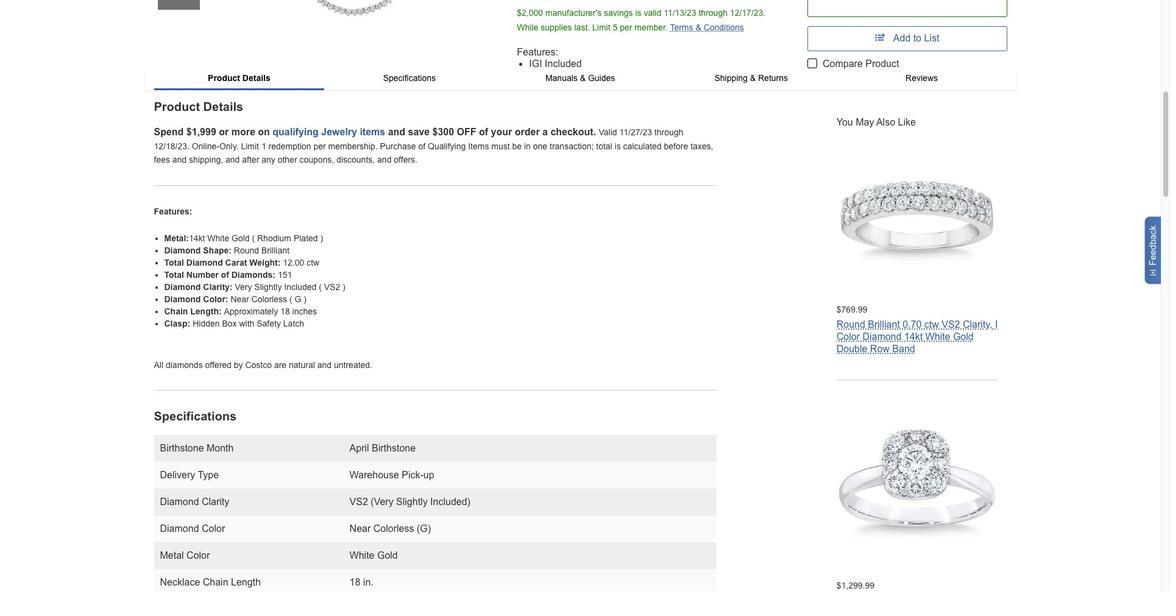 Task type: describe. For each thing, give the bounding box(es) containing it.
color for near colorless (g)
[[202, 524, 225, 534]]

taxes,
[[691, 141, 714, 151]]

off
[[457, 127, 477, 137]]

diamond down delivery
[[160, 497, 199, 508]]

0 vertical spatial details
[[243, 73, 271, 83]]

product details link
[[154, 71, 325, 88]]

manuals & guides
[[546, 73, 615, 83]]

by
[[234, 360, 243, 370]]

12/18/23.
[[154, 141, 190, 151]]

1 horizontal spatial chain
[[203, 578, 228, 588]]

purchase
[[380, 141, 416, 151]]

white gold
[[350, 551, 398, 561]]

and right 'natural'
[[317, 360, 332, 370]]

included inside features: igi included
[[545, 59, 582, 69]]

manuals & guides link
[[495, 71, 666, 85]]

add to list
[[894, 33, 940, 43]]

reviews link
[[837, 71, 1008, 85]]

very
[[235, 282, 252, 292]]

or
[[219, 127, 229, 137]]

more
[[231, 127, 255, 137]]

compare
[[823, 59, 863, 69]]

diamonds:
[[231, 270, 276, 280]]

row
[[871, 344, 890, 354]]

per inside valid 11/27/23 through 12/18/23. online-only. limit 1 redemption per membership. purchase of qualifying items must be in one transaction; total is calculated before taxes, fees and shipping, and after any other coupons, discounts, and offers.
[[314, 141, 326, 151]]

1 horizontal spatial product
[[208, 73, 240, 83]]

untreated.
[[334, 360, 373, 370]]

$2,000
[[517, 8, 543, 17]]

online-
[[192, 141, 219, 151]]

0 horizontal spatial specifications
[[154, 410, 237, 423]]

warehouse
[[350, 470, 399, 481]]

$2,000 manufacturer's savings is valid 11/13/23 through 12/17/23. while supplies last. limit 5 per member.
[[517, 8, 766, 32]]

on
[[258, 127, 270, 137]]

metal: 14kt white gold ( rhodium plated ) diamond shape: round brilliant total diamond carat weight: 12.00 ctw total number of diamonds: 151 diamond clarity: very slightly included ( vs2 ) diamond color: near colorless ( g ) chain length: approximately 18 inches clasp: hidden box with safety latch
[[164, 233, 353, 329]]

is inside valid 11/27/23 through 12/18/23. online-only. limit 1 redemption per membership. purchase of qualifying items must be in one transaction; total is calculated before taxes, fees and shipping, and after any other coupons, discounts, and offers.
[[615, 141, 621, 151]]

diamonds
[[166, 360, 203, 370]]

12/17/23.
[[730, 8, 766, 17]]

clarity
[[202, 497, 229, 508]]

g )
[[295, 294, 307, 304]]

weight:
[[250, 258, 281, 268]]

up
[[424, 470, 435, 481]]

total
[[596, 141, 613, 151]]

box
[[222, 319, 237, 329]]

rhodium
[[257, 233, 291, 243]]

natural
[[289, 360, 315, 370]]

are
[[274, 360, 287, 370]]

while
[[517, 22, 539, 32]]

1 vertical spatial product details
[[154, 100, 243, 113]]

1 horizontal spatial vs2
[[350, 497, 368, 508]]

& for manuals
[[580, 73, 586, 83]]

discounts,
[[337, 155, 375, 165]]

diamond down the number
[[164, 282, 201, 292]]

shipping
[[715, 73, 748, 83]]

through inside valid 11/27/23 through 12/18/23. online-only. limit 1 redemption per membership. purchase of qualifying items must be in one transaction; total is calculated before taxes, fees and shipping, and after any other coupons, discounts, and offers.
[[655, 127, 684, 137]]

may
[[856, 117, 875, 127]]

length:
[[190, 307, 222, 316]]

after
[[242, 155, 259, 165]]

vs2 inside 'metal: 14kt white gold ( rhodium plated ) diamond shape: round brilliant total diamond carat weight: 12.00 ctw total number of diamonds: 151 diamond clarity: very slightly included ( vs2 ) diamond color: near colorless ( g ) chain length: approximately 18 inches clasp: hidden box with safety latch'
[[324, 282, 340, 292]]

(very
[[371, 497, 394, 508]]

your
[[491, 127, 512, 137]]

add
[[894, 33, 911, 43]]

near colorless (g)
[[350, 524, 431, 534]]

11/27/23
[[620, 127, 652, 137]]

spend
[[154, 127, 184, 137]]

round brilliant 0.71 ctw vs2 clarity, i color diamond 14kt white gold halo ring image
[[837, 406, 998, 567]]

features: for features:
[[154, 207, 192, 217]]

hidden
[[193, 319, 220, 329]]

conditions
[[704, 22, 744, 32]]

shape:
[[203, 246, 232, 255]]

redemption
[[269, 141, 311, 151]]

vs2 inside "$769.99 round brilliant 0.70 ctw vs2 clarity, i color diamond 14kt white gold double row band"
[[942, 320, 961, 330]]

april
[[350, 443, 369, 454]]

of inside 'metal: 14kt white gold ( rhodium plated ) diamond shape: round brilliant total diamond carat weight: 12.00 ctw total number of diamonds: 151 diamond clarity: very slightly included ( vs2 ) diamond color: near colorless ( g ) chain length: approximately 18 inches clasp: hidden box with safety latch'
[[221, 270, 229, 280]]

1
[[261, 141, 266, 151]]

igi
[[529, 59, 542, 69]]

1 vertical spatial details
[[203, 100, 243, 113]]

2 birthstone from the left
[[372, 443, 416, 454]]

0.70
[[903, 320, 922, 330]]

delivery
[[160, 470, 195, 481]]

14kt inside "$769.99 round brilliant 0.70 ctw vs2 clarity, i color diamond 14kt white gold double row band"
[[905, 332, 923, 342]]

diamond color
[[160, 524, 225, 534]]

brilliant inside 'metal: 14kt white gold ( rhodium plated ) diamond shape: round brilliant total diamond carat weight: 12.00 ctw total number of diamonds: 151 diamond clarity: very slightly included ( vs2 ) diamond color: near colorless ( g ) chain length: approximately 18 inches clasp: hidden box with safety latch'
[[262, 246, 290, 255]]

spend $1,999 or more on qualifying jewelry items and save $300 off of your order a checkout.
[[154, 127, 596, 137]]

returns
[[758, 73, 788, 83]]

& for shipping
[[750, 73, 756, 83]]

feedback
[[1148, 226, 1158, 266]]

1 horizontal spatial near
[[350, 524, 371, 534]]

2 vertical spatial (
[[290, 294, 292, 304]]

pick-
[[402, 470, 424, 481]]

type
[[198, 470, 219, 481]]

necklace
[[160, 578, 200, 588]]

(g)
[[417, 524, 431, 534]]

0 vertical spatial specifications
[[383, 73, 436, 83]]

brilliant inside "$769.99 round brilliant 0.70 ctw vs2 clarity, i color diamond 14kt white gold double row band"
[[868, 320, 900, 330]]

carat
[[225, 258, 247, 268]]

0 vertical spatial product details
[[208, 73, 271, 83]]

with
[[239, 319, 254, 329]]

other
[[278, 155, 297, 165]]

color for white gold
[[187, 551, 210, 561]]

offered
[[205, 360, 232, 370]]

valid
[[644, 8, 662, 17]]

must
[[492, 141, 510, 151]]

clarity,
[[963, 320, 993, 330]]

delivery type
[[160, 470, 219, 481]]

shipping,
[[189, 155, 223, 165]]

round inside "$769.99 round brilliant 0.70 ctw vs2 clarity, i color diamond 14kt white gold double row band"
[[837, 320, 866, 330]]

necklace chain length
[[160, 578, 261, 588]]

qualifying
[[273, 127, 319, 137]]

of for purchase
[[419, 141, 426, 151]]

membership.
[[328, 141, 378, 151]]

included)
[[431, 497, 471, 508]]



Task type: locate. For each thing, give the bounding box(es) containing it.
to
[[914, 33, 922, 43]]

1 horizontal spatial specifications
[[383, 73, 436, 83]]

round down $769.99
[[837, 320, 866, 330]]

features:
[[517, 47, 558, 57], [154, 207, 192, 217]]

0 horizontal spatial colorless
[[252, 294, 287, 304]]

18
[[350, 578, 361, 588]]

product details
[[208, 73, 271, 83], [154, 100, 243, 113]]

color inside "$769.99 round brilliant 0.70 ctw vs2 clarity, i color diamond 14kt white gold double row band"
[[837, 332, 860, 342]]

specifications
[[383, 73, 436, 83], [154, 410, 237, 423]]

( left rhodium
[[252, 233, 255, 243]]

in
[[524, 141, 531, 151]]

& inside 'manuals & guides' link
[[580, 73, 586, 83]]

0 vertical spatial brilliant
[[262, 246, 290, 255]]

brilliant up row
[[868, 320, 900, 330]]

details
[[243, 73, 271, 83], [203, 100, 243, 113]]

1 horizontal spatial round
[[837, 320, 866, 330]]

ctw
[[925, 320, 939, 330]]

valid 11/27/23 through 12/18/23. online-only. limit 1 redemption per membership. purchase of qualifying items must be in one transaction; total is calculated before taxes, fees and shipping, and after any other coupons, discounts, and offers.
[[154, 127, 714, 165]]

birthstone month
[[160, 443, 234, 454]]

0 vertical spatial (
[[252, 233, 255, 243]]

0 vertical spatial product
[[866, 59, 900, 69]]

12.00 ctw
[[283, 258, 320, 268]]

of down save
[[419, 141, 426, 151]]

colorless down (very
[[374, 524, 414, 534]]

1 horizontal spatial colorless
[[374, 524, 414, 534]]

white down ctw
[[926, 332, 951, 342]]

you
[[837, 117, 853, 127]]

1 horizontal spatial )
[[343, 282, 346, 292]]

2 vertical spatial vs2
[[350, 497, 368, 508]]

included up g )
[[284, 282, 317, 292]]

color right metal
[[187, 551, 210, 561]]

like
[[898, 117, 916, 127]]

0 vertical spatial is
[[636, 8, 642, 17]]

1 vertical spatial specifications
[[154, 410, 237, 423]]

diamond
[[164, 246, 201, 255], [186, 258, 223, 268], [164, 282, 201, 292], [164, 294, 201, 304], [863, 332, 902, 342], [160, 497, 199, 508], [160, 524, 199, 534]]

0 vertical spatial through
[[699, 8, 728, 17]]

per up coupons,
[[314, 141, 326, 151]]

of up clarity:
[[221, 270, 229, 280]]

0 vertical spatial vs2
[[324, 282, 340, 292]]

0 vertical spatial per
[[620, 22, 633, 32]]

1 vertical spatial of
[[419, 141, 426, 151]]

white
[[207, 233, 229, 243], [926, 332, 951, 342], [350, 551, 375, 561]]

slightly down pick-
[[396, 497, 428, 508]]

& for terms
[[696, 22, 702, 32]]

0 horizontal spatial brilliant
[[262, 246, 290, 255]]

2 horizontal spatial (
[[319, 282, 322, 292]]

0 horizontal spatial near
[[231, 294, 249, 304]]

transaction;
[[550, 141, 594, 151]]

chain left length
[[203, 578, 228, 588]]

calculated
[[624, 141, 662, 151]]

white inside 'metal: 14kt white gold ( rhodium plated ) diamond shape: round brilliant total diamond carat weight: 12.00 ctw total number of diamonds: 151 diamond clarity: very slightly included ( vs2 ) diamond color: near colorless ( g ) chain length: approximately 18 inches clasp: hidden box with safety latch'
[[207, 233, 229, 243]]

1 vertical spatial brilliant
[[868, 320, 900, 330]]

0 vertical spatial )
[[320, 233, 323, 243]]

included up manuals
[[545, 59, 582, 69]]

per right 5 on the top
[[620, 22, 633, 32]]

per inside $2,000 manufacturer's savings is valid 11/13/23 through 12/17/23. while supplies last. limit 5 per member.
[[620, 22, 633, 32]]

1 horizontal spatial &
[[696, 22, 702, 32]]

near up white gold
[[350, 524, 371, 534]]

0 vertical spatial gold
[[232, 233, 250, 243]]

1 vertical spatial through
[[655, 127, 684, 137]]

0 horizontal spatial )
[[320, 233, 323, 243]]

metal
[[160, 551, 184, 561]]

color down clarity
[[202, 524, 225, 534]]

gold inside "$769.99 round brilliant 0.70 ctw vs2 clarity, i color diamond 14kt white gold double row band"
[[954, 332, 974, 342]]

1 vertical spatial included
[[284, 282, 317, 292]]

features: up igi
[[517, 47, 558, 57]]

& left guides
[[580, 73, 586, 83]]

near down very
[[231, 294, 249, 304]]

add to list button
[[808, 26, 1008, 51]]

metal color
[[160, 551, 210, 561]]

specifications up birthstone month at the bottom of the page
[[154, 410, 237, 423]]

1 vertical spatial gold
[[954, 332, 974, 342]]

1 vertical spatial near
[[350, 524, 371, 534]]

product
[[866, 59, 900, 69], [208, 73, 240, 83], [154, 100, 200, 113]]

round inside 'metal: 14kt white gold ( rhodium plated ) diamond shape: round brilliant total diamond carat weight: 12.00 ctw total number of diamonds: 151 diamond clarity: very slightly included ( vs2 ) diamond color: near colorless ( g ) chain length: approximately 18 inches clasp: hidden box with safety latch'
[[234, 246, 259, 255]]

white up "18 in."
[[350, 551, 375, 561]]

and down 12/18/23.
[[172, 155, 187, 165]]

white up shape:
[[207, 233, 229, 243]]

of up items
[[479, 127, 488, 137]]

features: for features: igi included
[[517, 47, 558, 57]]

birthstone up warehouse pick-up
[[372, 443, 416, 454]]

is inside $2,000 manufacturer's savings is valid 11/13/23 through 12/17/23. while supplies last. limit 5 per member.
[[636, 8, 642, 17]]

18 in.
[[350, 578, 374, 588]]

0 horizontal spatial chain
[[164, 307, 188, 316]]

through up before on the top right of the page
[[655, 127, 684, 137]]

2 horizontal spatial product
[[866, 59, 900, 69]]

of inside valid 11/27/23 through 12/18/23. online-only. limit 1 redemption per membership. purchase of qualifying items must be in one transaction; total is calculated before taxes, fees and shipping, and after any other coupons, discounts, and offers.
[[419, 141, 426, 151]]

&
[[696, 22, 702, 32], [580, 73, 586, 83], [750, 73, 756, 83]]

product details up more
[[208, 73, 271, 83]]

member.
[[635, 22, 668, 32]]

compare product
[[823, 59, 900, 69]]

1 vertical spatial )
[[343, 282, 346, 292]]

birthstone up delivery
[[160, 443, 204, 454]]

plated
[[294, 233, 318, 243]]

items
[[468, 141, 489, 151]]

14kt
[[189, 233, 205, 243], [905, 332, 923, 342]]

a
[[543, 127, 548, 137]]

1 horizontal spatial gold
[[377, 551, 398, 561]]

0 horizontal spatial &
[[580, 73, 586, 83]]

product up the or
[[208, 73, 240, 83]]

1 horizontal spatial of
[[419, 141, 426, 151]]

near inside 'metal: 14kt white gold ( rhodium plated ) diamond shape: round brilliant total diamond carat weight: 12.00 ctw total number of diamonds: 151 diamond clarity: very slightly included ( vs2 ) diamond color: near colorless ( g ) chain length: approximately 18 inches clasp: hidden box with safety latch'
[[231, 294, 249, 304]]

1 horizontal spatial 14kt
[[905, 332, 923, 342]]

( down 12.00 ctw at the top left
[[319, 282, 322, 292]]

diamond inside "$769.99 round brilliant 0.70 ctw vs2 clarity, i color diamond 14kt white gold double row band"
[[863, 332, 902, 342]]

0 vertical spatial slightly
[[254, 282, 282, 292]]

14kt up shape:
[[189, 233, 205, 243]]

jewelry
[[321, 127, 357, 137]]

product down add at the right top of page
[[866, 59, 900, 69]]

1 vertical spatial vs2
[[942, 320, 961, 330]]

2 horizontal spatial &
[[750, 73, 756, 83]]

& inside shipping & returns link
[[750, 73, 756, 83]]

through inside $2,000 manufacturer's savings is valid 11/13/23 through 12/17/23. while supplies last. limit 5 per member.
[[699, 8, 728, 17]]

$1,299.99
[[837, 581, 875, 591]]

14kt down 0.70
[[905, 332, 923, 342]]

band
[[893, 344, 916, 354]]

feedback link
[[1145, 217, 1166, 285]]

colorless inside 'metal: 14kt white gold ( rhodium plated ) diamond shape: round brilliant total diamond carat weight: 12.00 ctw total number of diamonds: 151 diamond clarity: very slightly included ( vs2 ) diamond color: near colorless ( g ) chain length: approximately 18 inches clasp: hidden box with safety latch'
[[252, 294, 287, 304]]

diamond down metal:
[[164, 246, 201, 255]]

metal:
[[164, 233, 189, 243]]

round
[[234, 246, 259, 255], [837, 320, 866, 330]]

limit left 1 at top left
[[241, 141, 259, 151]]

all diamonds offered by costco are natural and untreated.
[[154, 360, 373, 370]]

and down purchase
[[377, 155, 392, 165]]

i
[[996, 320, 998, 330]]

details up 'on'
[[243, 73, 271, 83]]

order
[[515, 127, 540, 137]]

0 horizontal spatial features:
[[154, 207, 192, 217]]

gold inside 'metal: 14kt white gold ( rhodium plated ) diamond shape: round brilliant total diamond carat weight: 12.00 ctw total number of diamonds: 151 diamond clarity: very slightly included ( vs2 ) diamond color: near colorless ( g ) chain length: approximately 18 inches clasp: hidden box with safety latch'
[[232, 233, 250, 243]]

0 horizontal spatial through
[[655, 127, 684, 137]]

1 vertical spatial chain
[[203, 578, 228, 588]]

you may also like
[[837, 117, 916, 127]]

colorless up approximately
[[252, 294, 287, 304]]

items
[[360, 127, 385, 137]]

5
[[613, 22, 618, 32]]

1 vertical spatial color
[[202, 524, 225, 534]]

gold up carat at the left of page
[[232, 233, 250, 243]]

1 horizontal spatial included
[[545, 59, 582, 69]]

limit inside valid 11/27/23 through 12/18/23. online-only. limit 1 redemption per membership. purchase of qualifying items must be in one transaction; total is calculated before taxes, fees and shipping, and after any other coupons, discounts, and offers.
[[241, 141, 259, 151]]

diamond up clasp:
[[164, 294, 201, 304]]

1 vertical spatial limit
[[241, 141, 259, 151]]

2 horizontal spatial gold
[[954, 332, 974, 342]]

specifications up save
[[383, 73, 436, 83]]

slightly
[[254, 282, 282, 292], [396, 497, 428, 508]]

0 vertical spatial round
[[234, 246, 259, 255]]

0 horizontal spatial (
[[252, 233, 255, 243]]

april birthstone
[[350, 443, 416, 454]]

also
[[877, 117, 896, 127]]

guides
[[588, 73, 615, 83]]

features: inside features: igi included
[[517, 47, 558, 57]]

one
[[533, 141, 548, 151]]

gold down clarity,
[[954, 332, 974, 342]]

1 vertical spatial white
[[926, 332, 951, 342]]

0 vertical spatial included
[[545, 59, 582, 69]]

0 horizontal spatial product
[[154, 100, 200, 113]]

gold down near colorless (g) at the bottom
[[377, 551, 398, 561]]

0 horizontal spatial gold
[[232, 233, 250, 243]]

included inside 'metal: 14kt white gold ( rhodium plated ) diamond shape: round brilliant total diamond carat weight: 12.00 ctw total number of diamonds: 151 diamond clarity: very slightly included ( vs2 ) diamond color: near colorless ( g ) chain length: approximately 18 inches clasp: hidden box with safety latch'
[[284, 282, 317, 292]]

1 horizontal spatial through
[[699, 8, 728, 17]]

view larger image 1 image
[[221, 0, 490, 38]]

slightly down diamonds:
[[254, 282, 282, 292]]

0 vertical spatial color
[[837, 332, 860, 342]]

diamond up the number
[[186, 258, 223, 268]]

diamond up row
[[863, 332, 902, 342]]

of for off
[[479, 127, 488, 137]]

last.
[[575, 22, 590, 32]]

$769.99
[[837, 305, 868, 315]]

1 vertical spatial total
[[164, 270, 184, 280]]

0 vertical spatial 14kt
[[189, 233, 205, 243]]

1 birthstone from the left
[[160, 443, 204, 454]]

limit inside $2,000 manufacturer's savings is valid 11/13/23 through 12/17/23. while supplies last. limit 5 per member.
[[593, 22, 611, 32]]

in.
[[363, 578, 374, 588]]

round brilliant 0.70 ctw vs2 clarity, i color diamond 14kt white gold double row band link
[[837, 320, 998, 354]]

1 vertical spatial (
[[319, 282, 322, 292]]

1 vertical spatial features:
[[154, 207, 192, 217]]

0 horizontal spatial included
[[284, 282, 317, 292]]

color:
[[203, 294, 228, 304]]

& left returns
[[750, 73, 756, 83]]

0 horizontal spatial white
[[207, 233, 229, 243]]

151
[[278, 270, 292, 280]]

0 horizontal spatial is
[[615, 141, 621, 151]]

double
[[837, 344, 868, 354]]

through up terms & conditions in the right of the page
[[699, 8, 728, 17]]

2 horizontal spatial vs2
[[942, 320, 961, 330]]

0 horizontal spatial of
[[221, 270, 229, 280]]

product details up the $1,999
[[154, 100, 243, 113]]

2 vertical spatial white
[[350, 551, 375, 561]]

reviews
[[906, 73, 938, 83]]

is left valid
[[636, 8, 642, 17]]

terms & conditions link
[[670, 22, 744, 32]]

0 vertical spatial chain
[[164, 307, 188, 316]]

round up carat at the left of page
[[234, 246, 259, 255]]

features: igi included
[[517, 47, 582, 69]]

2 total from the top
[[164, 270, 184, 280]]

safety
[[257, 319, 281, 329]]

brilliant down rhodium
[[262, 246, 290, 255]]

details up the or
[[203, 100, 243, 113]]

2 vertical spatial of
[[221, 270, 229, 280]]

( left g )
[[290, 294, 292, 304]]

is
[[636, 8, 642, 17], [615, 141, 621, 151]]

0 horizontal spatial round
[[234, 246, 259, 255]]

is right "total"
[[615, 141, 621, 151]]

1 horizontal spatial brilliant
[[868, 320, 900, 330]]

chain inside 'metal: 14kt white gold ( rhodium plated ) diamond shape: round brilliant total diamond carat weight: 12.00 ctw total number of diamonds: 151 diamond clarity: very slightly included ( vs2 ) diamond color: near colorless ( g ) chain length: approximately 18 inches clasp: hidden box with safety latch'
[[164, 307, 188, 316]]

features: up metal:
[[154, 207, 192, 217]]

(
[[252, 233, 255, 243], [319, 282, 322, 292], [290, 294, 292, 304]]

2 vertical spatial color
[[187, 551, 210, 561]]

colorless
[[252, 294, 287, 304], [374, 524, 414, 534]]

& right terms
[[696, 22, 702, 32]]

0 horizontal spatial per
[[314, 141, 326, 151]]

0 vertical spatial colorless
[[252, 294, 287, 304]]

1 vertical spatial colorless
[[374, 524, 414, 534]]

1 horizontal spatial (
[[290, 294, 292, 304]]

14kt inside 'metal: 14kt white gold ( rhodium plated ) diamond shape: round brilliant total diamond carat weight: 12.00 ctw total number of diamonds: 151 diamond clarity: very slightly included ( vs2 ) diamond color: near colorless ( g ) chain length: approximately 18 inches clasp: hidden box with safety latch'
[[189, 233, 205, 243]]

1 vertical spatial 14kt
[[905, 332, 923, 342]]

1 horizontal spatial limit
[[593, 22, 611, 32]]

total down metal:
[[164, 258, 184, 268]]

limit left 5 on the top
[[593, 22, 611, 32]]

costco
[[245, 360, 272, 370]]

shipping & returns
[[715, 73, 788, 83]]

slightly inside 'metal: 14kt white gold ( rhodium plated ) diamond shape: round brilliant total diamond carat weight: 12.00 ctw total number of diamonds: 151 diamond clarity: very slightly included ( vs2 ) diamond color: near colorless ( g ) chain length: approximately 18 inches clasp: hidden box with safety latch'
[[254, 282, 282, 292]]

any
[[262, 155, 275, 165]]

color up double
[[837, 332, 860, 342]]

white inside "$769.99 round brilliant 0.70 ctw vs2 clarity, i color diamond 14kt white gold double row band"
[[926, 332, 951, 342]]

$769.99 round brilliant 0.70 ctw vs2 clarity, i color diamond 14kt white gold double row band
[[837, 305, 998, 354]]

and down only.
[[226, 155, 240, 165]]

1 vertical spatial is
[[615, 141, 621, 151]]

included
[[545, 59, 582, 69], [284, 282, 317, 292]]

0 horizontal spatial birthstone
[[160, 443, 204, 454]]

1 vertical spatial per
[[314, 141, 326, 151]]

0 vertical spatial total
[[164, 258, 184, 268]]

vs2
[[324, 282, 340, 292], [942, 320, 961, 330], [350, 497, 368, 508]]

1 vertical spatial slightly
[[396, 497, 428, 508]]

1 horizontal spatial features:
[[517, 47, 558, 57]]

1 horizontal spatial is
[[636, 8, 642, 17]]

product up spend
[[154, 100, 200, 113]]

shipping & returns link
[[666, 71, 837, 85]]

2 vertical spatial gold
[[377, 551, 398, 561]]

0 vertical spatial of
[[479, 127, 488, 137]]

1 total from the top
[[164, 258, 184, 268]]

round brilliant 0.70 ctw vs2 clarity, i color diamond 14kt white gold double row band image
[[837, 130, 998, 291]]

1 horizontal spatial white
[[350, 551, 375, 561]]

0 vertical spatial near
[[231, 294, 249, 304]]

$300
[[433, 127, 454, 137]]

length
[[231, 578, 261, 588]]

manufacturer's
[[546, 8, 602, 17]]

0 horizontal spatial vs2
[[324, 282, 340, 292]]

and up purchase
[[388, 127, 406, 137]]

0 vertical spatial white
[[207, 233, 229, 243]]

clarity:
[[203, 282, 233, 292]]

0 vertical spatial features:
[[517, 47, 558, 57]]

2 horizontal spatial white
[[926, 332, 951, 342]]

total left the number
[[164, 270, 184, 280]]

0 vertical spatial limit
[[593, 22, 611, 32]]

chain up clasp:
[[164, 307, 188, 316]]

savings
[[604, 8, 633, 17]]

diamond up 'metal color'
[[160, 524, 199, 534]]

only.
[[219, 141, 239, 151]]

approximately
[[224, 307, 278, 316]]



Task type: vqa. For each thing, say whether or not it's contained in the screenshot.


